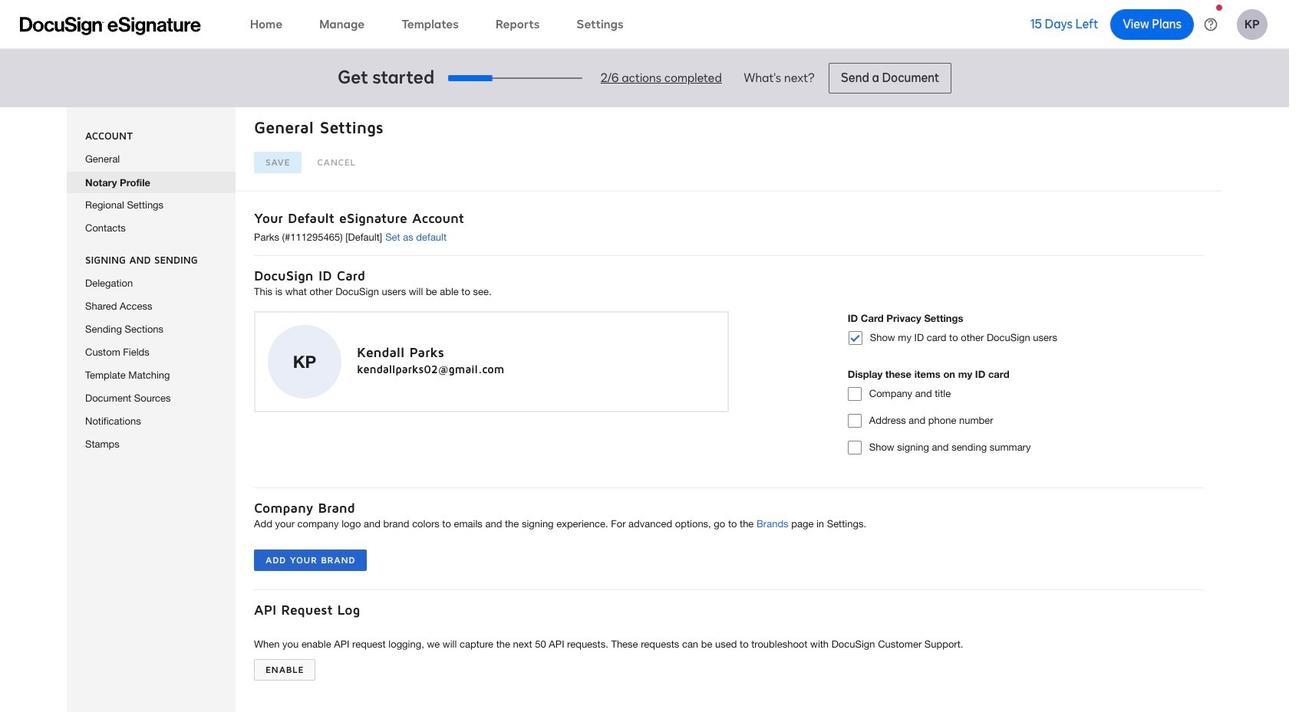 Task type: locate. For each thing, give the bounding box(es) containing it.
docusign esignature image
[[20, 16, 201, 35]]

upload or change your profile image image
[[293, 350, 316, 375]]



